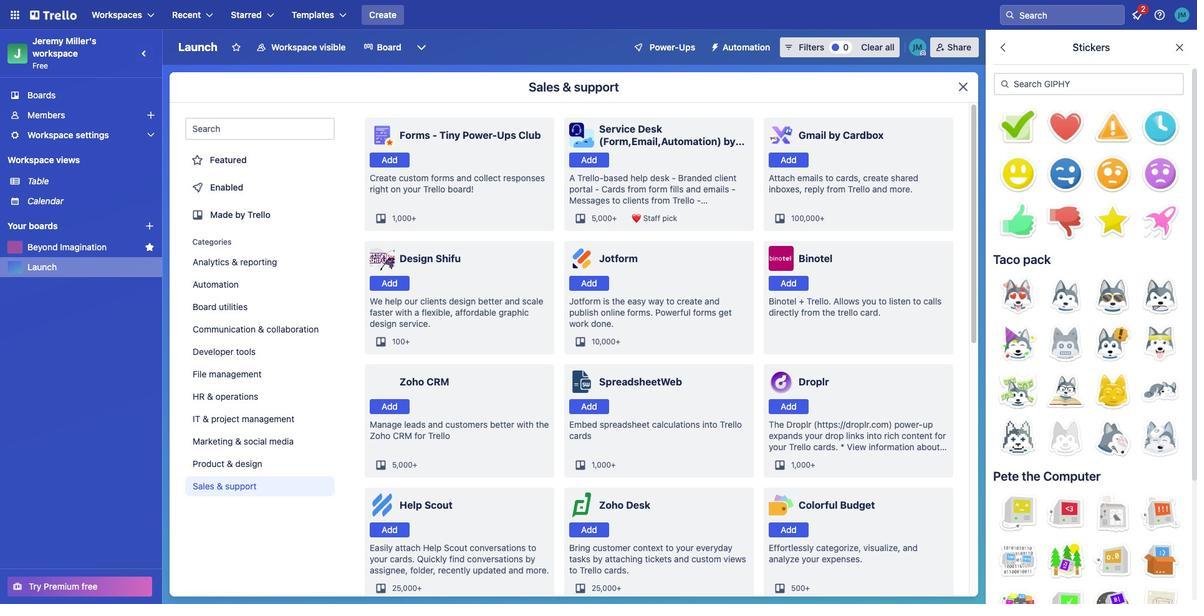 Task type: vqa. For each thing, say whether or not it's contained in the screenshot.


Task type: describe. For each thing, give the bounding box(es) containing it.
cards,
[[836, 173, 861, 183]]

fills
[[670, 184, 684, 195]]

spreadsheet
[[600, 420, 650, 430]]

on
[[391, 184, 401, 195]]

1 vertical spatial sm image
[[999, 78, 1011, 90]]

tasks
[[569, 554, 591, 565]]

create inside attach emails to cards, create shared inboxes, reply from trello and more.
[[863, 173, 889, 183]]

free
[[82, 582, 98, 592]]

add for droplr
[[781, 402, 797, 412]]

cards
[[602, 184, 625, 195]]

a trello-based help desk - branded client portal - cards from form fills and emails - messages to clients from trello - automations
[[569, 173, 737, 217]]

(form,email,automation)
[[599, 136, 721, 147]]

more. inside easily attach help scout conversations to your cards.  quickly find conversations by assignee, folder, recently updated and more.
[[526, 566, 549, 576]]

affordable
[[455, 307, 496, 318]]

to left calls
[[913, 296, 921, 307]]

reporting
[[240, 257, 277, 268]]

& for product & design link on the bottom left
[[227, 459, 233, 470]]

zoho inside manage leads and customers better with the zoho crm for trello
[[370, 431, 390, 441]]

clear all
[[861, 42, 895, 52]]

by inside bring customer context to your everyday tasks by attaching tickets and custom views to trello cards.
[[593, 554, 603, 565]]

views inside bring customer context to your everyday tasks by attaching tickets and custom views to trello cards.
[[724, 554, 746, 565]]

power-ups button
[[625, 37, 703, 57]]

100,000
[[791, 214, 820, 223]]

forms inside 'create custom forms and collect responses right on your trello board!'
[[431, 173, 454, 183]]

with inside we help our clients design better and scale faster with a flexible, affordable graphic design service.
[[395, 307, 412, 318]]

& for communication & collaboration link
[[258, 324, 264, 335]]

search image
[[1005, 10, 1015, 20]]

from down form
[[651, 195, 670, 206]]

& for analytics & reporting link
[[232, 257, 238, 268]]

25,000 + for help scout
[[392, 584, 422, 594]]

+ left ❤️
[[612, 214, 617, 223]]

project
[[211, 414, 240, 425]]

launch inside text field
[[178, 41, 218, 54]]

pick
[[662, 214, 677, 223]]

enabled link
[[185, 175, 335, 200]]

1 vertical spatial support
[[225, 481, 257, 492]]

1,000 for droplr
[[791, 461, 811, 470]]

jotform for jotform
[[599, 253, 638, 264]]

service desk (form,email,automation) by hipporello
[[599, 123, 736, 160]]

workspace views
[[7, 155, 80, 165]]

messages
[[569, 195, 610, 206]]

quickly
[[417, 554, 447, 565]]

workspace
[[32, 48, 78, 59]]

leads
[[404, 420, 426, 430]]

to inside 'jotform is the easy way to create and publish online forms. powerful forms get work done.'
[[667, 296, 675, 307]]

try premium free button
[[7, 577, 152, 597]]

service
[[599, 123, 636, 135]]

communication
[[193, 324, 256, 335]]

add for spreadsheetweb
[[581, 402, 597, 412]]

to inside easily attach help scout conversations to your cards.  quickly find conversations by assignee, folder, recently updated and more.
[[528, 543, 536, 554]]

- left tiny
[[433, 130, 437, 141]]

custom inside 'create custom forms and collect responses right on your trello board!'
[[399, 173, 429, 183]]

analytics & reporting
[[193, 257, 277, 268]]

this member is an admin of this board. image
[[920, 51, 926, 56]]

2 horizontal spatial design
[[449, 296, 476, 307]]

0 horizontal spatial power-
[[463, 130, 497, 141]]

automation button
[[705, 37, 778, 57]]

add button for spreadsheetweb
[[569, 400, 609, 415]]

crm inside manage leads and customers better with the zoho crm for trello
[[393, 431, 412, 441]]

trello down enabled link
[[248, 210, 270, 220]]

client
[[715, 173, 737, 183]]

it & project management
[[193, 414, 294, 425]]

boards
[[29, 221, 58, 231]]

listen
[[889, 296, 911, 307]]

media
[[269, 436, 294, 447]]

add for binotel
[[781, 278, 797, 289]]

1,000 + for forms - tiny power-ups club
[[392, 214, 416, 223]]

binotel for binotel + trello. allows you to listen to calls directly from the trello card.
[[769, 296, 797, 307]]

add button for binotel
[[769, 276, 809, 291]]

assignee,
[[370, 566, 408, 576]]

jeremy
[[32, 36, 63, 46]]

recent
[[172, 9, 201, 20]]

0 vertical spatial 5,000
[[592, 214, 612, 223]]

from left form
[[628, 184, 646, 195]]

powerful
[[655, 307, 691, 318]]

zoho crm
[[400, 377, 449, 388]]

portal
[[569, 184, 593, 195]]

featured link
[[185, 148, 335, 173]]

you
[[862, 296, 876, 307]]

hr
[[193, 392, 205, 402]]

into
[[702, 420, 718, 430]]

0 horizontal spatial ups
[[497, 130, 516, 141]]

attach emails to cards, create shared inboxes, reply from trello and more.
[[769, 173, 919, 195]]

trello
[[838, 307, 858, 318]]

25,000 for zoho desk
[[592, 584, 617, 594]]

1 vertical spatial conversations
[[467, 554, 523, 565]]

create inside 'jotform is the easy way to create and publish online forms. powerful forms get work done.'
[[677, 296, 702, 307]]

card.
[[860, 307, 881, 318]]

recent button
[[165, 5, 221, 25]]

board for board utilities
[[193, 302, 216, 312]]

0 vertical spatial management
[[209, 369, 262, 380]]

0 vertical spatial 5,000 +
[[592, 214, 617, 223]]

+ for zoho desk
[[617, 584, 621, 594]]

publish
[[569, 307, 598, 318]]

calculations
[[652, 420, 700, 430]]

done.
[[591, 319, 614, 329]]

1 horizontal spatial crm
[[427, 377, 449, 388]]

25,000 + for zoho desk
[[592, 584, 621, 594]]

club
[[519, 130, 541, 141]]

2 notifications image
[[1130, 7, 1145, 22]]

ups inside button
[[679, 42, 695, 52]]

cards. inside easily attach help scout conversations to your cards.  quickly find conversations by assignee, folder, recently updated and more.
[[390, 554, 415, 565]]

- up fills
[[672, 173, 676, 183]]

back to home image
[[30, 5, 77, 25]]

scout inside easily attach help scout conversations to your cards.  quickly find conversations by assignee, folder, recently updated and more.
[[444, 543, 467, 554]]

+ inside binotel + trello. allows you to listen to calls directly from the trello card.
[[799, 296, 804, 307]]

open information menu image
[[1154, 9, 1166, 21]]

1 vertical spatial sales
[[193, 481, 214, 492]]

imagination
[[60, 242, 107, 253]]

the inside binotel + trello. allows you to listen to calls directly from the trello card.
[[822, 307, 835, 318]]

add for gmail by cardbox
[[781, 155, 797, 165]]

our
[[405, 296, 418, 307]]

taco pack
[[993, 253, 1051, 267]]

trello inside attach emails to cards, create shared inboxes, reply from trello and more.
[[848, 184, 870, 195]]

analytics & reporting link
[[185, 253, 335, 272]]

hr & operations
[[193, 392, 258, 402]]

25,000 for help scout
[[392, 584, 417, 594]]

your inside 'create custom forms and collect responses right on your trello board!'
[[403, 184, 421, 195]]

product
[[193, 459, 225, 470]]

customize views image
[[415, 41, 428, 54]]

zoho for zoho desk
[[599, 500, 624, 511]]

0 vertical spatial help
[[400, 500, 422, 511]]

by right gmail
[[829, 130, 841, 141]]

& for hr & operations link at the bottom of the page
[[207, 392, 213, 402]]

0 horizontal spatial sales & support
[[193, 481, 257, 492]]

the inside 'jotform is the easy way to create and publish online forms. powerful forms get work done.'
[[612, 296, 625, 307]]

automation inside button
[[723, 42, 770, 52]]

to down tasks
[[569, 566, 577, 576]]

Search field
[[1015, 6, 1124, 24]]

hipporello
[[599, 148, 649, 160]]

table
[[27, 176, 49, 186]]

workspace settings button
[[0, 125, 162, 145]]

add for help scout
[[382, 525, 398, 536]]

+ for gmail by cardbox
[[820, 214, 825, 223]]

100,000 +
[[791, 214, 825, 223]]

workspace for workspace views
[[7, 155, 54, 165]]

add button for forms - tiny power-ups club
[[370, 153, 410, 168]]

easily attach help scout conversations to your cards.  quickly find conversations by assignee, folder, recently updated and more.
[[370, 543, 549, 576]]

add for jotform
[[581, 278, 597, 289]]

and inside we help our clients design better and scale faster with a flexible, affordable graphic design service.
[[505, 296, 520, 307]]

clear
[[861, 42, 883, 52]]

500
[[791, 584, 805, 594]]

add for design shifu
[[382, 278, 398, 289]]

10,000
[[592, 337, 616, 347]]

forms.
[[627, 307, 653, 318]]

and inside 'create custom forms and collect responses right on your trello board!'
[[457, 173, 472, 183]]

cards. inside bring customer context to your everyday tasks by attaching tickets and custom views to trello cards.
[[604, 566, 629, 576]]

table link
[[27, 175, 155, 188]]

pete
[[993, 470, 1019, 484]]

the inside manage leads and customers better with the zoho crm for trello
[[536, 420, 549, 430]]

+ for forms - tiny power-ups club
[[412, 214, 416, 223]]

more. inside attach emails to cards, create shared inboxes, reply from trello and more.
[[890, 184, 913, 195]]

0 vertical spatial conversations
[[470, 543, 526, 554]]

calendar
[[27, 196, 64, 206]]

board for board
[[377, 42, 401, 52]]

primary element
[[0, 0, 1197, 30]]

miller's
[[66, 36, 96, 46]]

emails inside a trello-based help desk - branded client portal - cards from form fills and emails - messages to clients from trello - automations
[[703, 184, 729, 195]]

marketing & social media
[[193, 436, 294, 447]]

work
[[569, 319, 589, 329]]

your inside effortlessly categorize, visualize, and analyze your expenses.
[[802, 554, 820, 565]]

directly
[[769, 307, 799, 318]]

customer
[[593, 543, 631, 554]]

analyze
[[769, 554, 799, 565]]

members link
[[0, 105, 162, 125]]

and inside a trello-based help desk - branded client portal - cards from form fills and emails - messages to clients from trello - automations
[[686, 184, 701, 195]]



Task type: locate. For each thing, give the bounding box(es) containing it.
1 horizontal spatial clients
[[623, 195, 649, 206]]

0 horizontal spatial 25,000
[[392, 584, 417, 594]]

featured
[[210, 155, 247, 165]]

+ for droplr
[[811, 461, 815, 470]]

starred
[[231, 9, 262, 20]]

trello right the into
[[720, 420, 742, 430]]

zoho desk
[[599, 500, 650, 511]]

workspace inside dropdown button
[[27, 130, 73, 140]]

faster
[[370, 307, 393, 318]]

desk
[[638, 123, 662, 135], [626, 500, 650, 511]]

add button for design shifu
[[370, 276, 410, 291]]

0 horizontal spatial more.
[[526, 566, 549, 576]]

to up powerful
[[667, 296, 675, 307]]

your
[[403, 184, 421, 195], [676, 543, 694, 554], [370, 554, 388, 565], [802, 554, 820, 565]]

custom down 'everyday'
[[692, 554, 721, 565]]

taco
[[993, 253, 1020, 267]]

25,000 down assignee, at the bottom
[[392, 584, 417, 594]]

1 vertical spatial help
[[423, 543, 442, 554]]

forms
[[431, 173, 454, 183], [693, 307, 716, 318]]

service.
[[399, 319, 431, 329]]

1 horizontal spatial support
[[574, 80, 619, 94]]

tiny
[[440, 130, 460, 141]]

jotform inside 'jotform is the easy way to create and publish online forms. powerful forms get work done.'
[[569, 296, 601, 307]]

0 horizontal spatial sm image
[[705, 37, 723, 55]]

1 25,000 + from the left
[[392, 584, 422, 594]]

5,000 + down messages on the top of page
[[592, 214, 617, 223]]

+ for zoho crm
[[413, 461, 417, 470]]

add button for colorful budget
[[769, 523, 809, 538]]

desk inside the service desk (form,email,automation) by hipporello
[[638, 123, 662, 135]]

operations
[[216, 392, 258, 402]]

cards. down attaching
[[604, 566, 629, 576]]

0 vertical spatial views
[[56, 155, 80, 165]]

crm down leads
[[393, 431, 412, 441]]

colorful
[[799, 500, 838, 511]]

add button up 'effortlessly'
[[769, 523, 809, 538]]

from
[[628, 184, 646, 195], [827, 184, 846, 195], [651, 195, 670, 206], [801, 307, 820, 318]]

trello inside 'create custom forms and collect responses right on your trello board!'
[[423, 184, 445, 195]]

& for "sales & support" link
[[217, 481, 223, 492]]

better inside we help our clients design better and scale faster with a flexible, affordable graphic design service.
[[478, 296, 503, 307]]

board utilities
[[193, 302, 248, 312]]

by inside easily attach help scout conversations to your cards.  quickly find conversations by assignee, folder, recently updated and more.
[[526, 554, 535, 565]]

reply
[[805, 184, 825, 195]]

1 vertical spatial emails
[[703, 184, 729, 195]]

+ for jotform
[[616, 337, 620, 347]]

expenses.
[[822, 554, 863, 565]]

your left 'everyday'
[[676, 543, 694, 554]]

emails
[[797, 173, 823, 183], [703, 184, 729, 195]]

help inside we help our clients design better and scale faster with a flexible, affordable graphic design service.
[[385, 296, 402, 307]]

to left the bring
[[528, 543, 536, 554]]

zoho down manage
[[370, 431, 390, 441]]

0 vertical spatial binotel
[[799, 253, 833, 264]]

1 horizontal spatial 1,000 +
[[592, 461, 616, 470]]

design up affordable on the bottom left of the page
[[449, 296, 476, 307]]

help left desk at the top right of page
[[631, 173, 648, 183]]

help inside easily attach help scout conversations to your cards.  quickly find conversations by assignee, folder, recently updated and more.
[[423, 543, 442, 554]]

analytics
[[193, 257, 229, 268]]

workspace navigation collapse icon image
[[136, 45, 153, 62]]

your boards with 2 items element
[[7, 219, 126, 234]]

1 horizontal spatial sales & support
[[529, 80, 619, 94]]

+ down reply
[[820, 214, 825, 223]]

trello down cards, at the top right of page
[[848, 184, 870, 195]]

1 horizontal spatial sales
[[529, 80, 560, 94]]

1,000 + up zoho desk
[[592, 461, 616, 470]]

with inside manage leads and customers better with the zoho crm for trello
[[517, 420, 534, 430]]

from inside binotel + trello. allows you to listen to calls directly from the trello card.
[[801, 307, 820, 318]]

jotform up publish
[[569, 296, 601, 307]]

workspace for workspace settings
[[27, 130, 73, 140]]

based
[[604, 173, 628, 183]]

0 horizontal spatial with
[[395, 307, 412, 318]]

2 horizontal spatial 1,000 +
[[791, 461, 815, 470]]

by right made
[[235, 210, 245, 220]]

starred icon image
[[145, 243, 155, 253]]

inboxes,
[[769, 184, 802, 195]]

0 horizontal spatial binotel
[[769, 296, 797, 307]]

1 vertical spatial crm
[[393, 431, 412, 441]]

1 horizontal spatial sm image
[[999, 78, 1011, 90]]

0 horizontal spatial help
[[385, 296, 402, 307]]

1 horizontal spatial automation
[[723, 42, 770, 52]]

is
[[603, 296, 610, 307]]

help inside a trello-based help desk - branded client portal - cards from form fills and emails - messages to clients from trello - automations
[[631, 173, 648, 183]]

Search GIPHY text field
[[994, 73, 1184, 95]]

0 vertical spatial help
[[631, 173, 648, 183]]

help
[[631, 173, 648, 183], [385, 296, 402, 307]]

workspace up table
[[7, 155, 54, 165]]

1 vertical spatial clients
[[420, 296, 447, 307]]

1 horizontal spatial binotel
[[799, 253, 833, 264]]

- down client
[[732, 184, 736, 195]]

1 vertical spatial launch
[[27, 262, 57, 272]]

0 vertical spatial sales & support
[[529, 80, 619, 94]]

emails up reply
[[797, 173, 823, 183]]

ups left the automation button
[[679, 42, 695, 52]]

0 vertical spatial support
[[574, 80, 619, 94]]

create up right
[[370, 173, 397, 183]]

0 horizontal spatial crm
[[393, 431, 412, 441]]

design down marketing & social media
[[235, 459, 262, 470]]

1,000 + for spreadsheetweb
[[592, 461, 616, 470]]

add button up the bring
[[569, 523, 609, 538]]

0 horizontal spatial views
[[56, 155, 80, 165]]

settings
[[76, 130, 109, 140]]

droplr
[[799, 377, 829, 388]]

0 vertical spatial workspace
[[271, 42, 317, 52]]

j
[[14, 46, 21, 60]]

try premium free
[[29, 582, 98, 592]]

desk for service
[[638, 123, 662, 135]]

forms inside 'jotform is the easy way to create and publish online forms. powerful forms get work done.'
[[693, 307, 716, 318]]

create right cards, at the top right of page
[[863, 173, 889, 183]]

1,000 + for droplr
[[791, 461, 815, 470]]

1,000 for spreadsheetweb
[[592, 461, 611, 470]]

design inside product & design link
[[235, 459, 262, 470]]

clear all button
[[856, 37, 900, 57]]

+ for design shifu
[[405, 337, 410, 347]]

1 horizontal spatial help
[[631, 173, 648, 183]]

Board name text field
[[172, 37, 224, 57]]

and inside 'jotform is the easy way to create and publish online forms. powerful forms get work done.'
[[705, 296, 720, 307]]

+ for colorful budget
[[805, 584, 810, 594]]

automation link
[[185, 275, 335, 295]]

2 25,000 + from the left
[[592, 584, 621, 594]]

from down trello.
[[801, 307, 820, 318]]

add button for gmail by cardbox
[[769, 153, 809, 168]]

add button for droplr
[[769, 400, 809, 415]]

binotel + trello. allows you to listen to calls directly from the trello card.
[[769, 296, 942, 318]]

0 horizontal spatial sales
[[193, 481, 214, 492]]

add for forms - tiny power-ups club
[[382, 155, 398, 165]]

0 horizontal spatial design
[[235, 459, 262, 470]]

sales down product
[[193, 481, 214, 492]]

trello inside manage leads and customers better with the zoho crm for trello
[[428, 431, 450, 441]]

management down hr & operations link at the bottom of the page
[[242, 414, 294, 425]]

1 vertical spatial create
[[677, 296, 702, 307]]

effortlessly categorize, visualize, and analyze your expenses.
[[769, 543, 918, 565]]

marketing & social media link
[[185, 432, 335, 452]]

jotform for jotform is the easy way to create and publish online forms. powerful forms get work done.
[[569, 296, 601, 307]]

jeremy miller (jeremymiller198) image
[[1175, 7, 1190, 22], [909, 39, 926, 56]]

binotel down 100,000 +
[[799, 253, 833, 264]]

by up client
[[724, 136, 736, 147]]

workspace down members
[[27, 130, 73, 140]]

1,000 down embed
[[592, 461, 611, 470]]

add for colorful budget
[[781, 525, 797, 536]]

better right customers
[[490, 420, 514, 430]]

attach
[[395, 543, 421, 554]]

0 horizontal spatial 5,000
[[392, 461, 413, 470]]

0 vertical spatial jotform
[[599, 253, 638, 264]]

customers
[[445, 420, 488, 430]]

star or unstar board image
[[231, 42, 241, 52]]

create inside create button
[[369, 9, 397, 20]]

and right leads
[[428, 420, 443, 430]]

management
[[209, 369, 262, 380], [242, 414, 294, 425]]

+ for help scout
[[417, 584, 422, 594]]

help up quickly
[[423, 543, 442, 554]]

+ down for
[[413, 461, 417, 470]]

ups left club
[[497, 130, 516, 141]]

add for zoho crm
[[382, 402, 398, 412]]

0 horizontal spatial clients
[[420, 296, 447, 307]]

we help our clients design better and scale faster with a flexible, affordable graphic design service.
[[370, 296, 543, 329]]

sm image
[[705, 37, 723, 55], [999, 78, 1011, 90]]

1 vertical spatial sales & support
[[193, 481, 257, 492]]

to right the you
[[879, 296, 887, 307]]

to left cards, at the top right of page
[[826, 173, 834, 183]]

- down the trello-
[[595, 184, 599, 195]]

0 vertical spatial zoho
[[400, 377, 424, 388]]

better
[[478, 296, 503, 307], [490, 420, 514, 430]]

board left customize views icon
[[377, 42, 401, 52]]

0 vertical spatial sm image
[[705, 37, 723, 55]]

add button for service desk (form,email,automation) by hipporello
[[569, 153, 609, 168]]

0 horizontal spatial create
[[677, 296, 702, 307]]

create for create
[[369, 9, 397, 20]]

and inside bring customer context to your everyday tasks by attaching tickets and custom views to trello cards.
[[674, 554, 689, 565]]

+ down "folder,"
[[417, 584, 422, 594]]

trello inside a trello-based help desk - branded client portal - cards from form fills and emails - messages to clients from trello - automations
[[672, 195, 695, 206]]

help
[[400, 500, 422, 511], [423, 543, 442, 554]]

0 vertical spatial emails
[[797, 173, 823, 183]]

1 vertical spatial create
[[370, 173, 397, 183]]

utilities
[[219, 302, 248, 312]]

and up board!
[[457, 173, 472, 183]]

clients
[[623, 195, 649, 206], [420, 296, 447, 307]]

scout up find
[[444, 543, 467, 554]]

trello down tasks
[[580, 566, 602, 576]]

binotel up directly
[[769, 296, 797, 307]]

support up 'service'
[[574, 80, 619, 94]]

more. down shared
[[890, 184, 913, 195]]

add button for zoho crm
[[370, 400, 410, 415]]

templates
[[292, 9, 334, 20]]

create for create custom forms and collect responses right on your trello board!
[[370, 173, 397, 183]]

help scout
[[400, 500, 453, 511]]

add button down droplr at the right of the page
[[769, 400, 809, 415]]

1 horizontal spatial 5,000 +
[[592, 214, 617, 223]]

5,000 down leads
[[392, 461, 413, 470]]

1 horizontal spatial board
[[377, 42, 401, 52]]

add for service desk (form,email,automation) by hipporello
[[581, 155, 597, 165]]

+ down service.
[[405, 337, 410, 347]]

to inside attach emails to cards, create shared inboxes, reply from trello and more.
[[826, 173, 834, 183]]

premium
[[44, 582, 79, 592]]

better inside manage leads and customers better with the zoho crm for trello
[[490, 420, 514, 430]]

forms left get
[[693, 307, 716, 318]]

your inside bring customer context to your everyday tasks by attaching tickets and custom views to trello cards.
[[676, 543, 694, 554]]

1 vertical spatial ups
[[497, 130, 516, 141]]

trello inside embed spreadsheet calculations into trello cards
[[720, 420, 742, 430]]

0 vertical spatial cards.
[[390, 554, 415, 565]]

create button
[[362, 5, 404, 25]]

and right tickets
[[674, 554, 689, 565]]

form
[[649, 184, 668, 195]]

0 vertical spatial clients
[[623, 195, 649, 206]]

1 horizontal spatial jeremy miller (jeremymiller198) image
[[1175, 7, 1190, 22]]

add button up easily
[[370, 523, 410, 538]]

2 vertical spatial zoho
[[599, 500, 624, 511]]

binotel inside binotel + trello. allows you to listen to calls directly from the trello card.
[[769, 296, 797, 307]]

+ down online
[[616, 337, 620, 347]]

design shifu
[[400, 253, 461, 264]]

workspace inside button
[[271, 42, 317, 52]]

1 vertical spatial more.
[[526, 566, 549, 576]]

trello down fills
[[672, 195, 695, 206]]

and down cardbox
[[872, 184, 887, 195]]

clients up ❤️
[[623, 195, 649, 206]]

0 horizontal spatial custom
[[399, 173, 429, 183]]

0 horizontal spatial support
[[225, 481, 257, 492]]

1 horizontal spatial more.
[[890, 184, 913, 195]]

0 horizontal spatial automation
[[193, 279, 239, 290]]

custom inside bring customer context to your everyday tasks by attaching tickets and custom views to trello cards.
[[692, 554, 721, 565]]

1 vertical spatial automation
[[193, 279, 239, 290]]

and down branded
[[686, 184, 701, 195]]

add button up is
[[569, 276, 609, 291]]

0 vertical spatial create
[[369, 9, 397, 20]]

+ for spreadsheetweb
[[611, 461, 616, 470]]

1 vertical spatial views
[[724, 554, 746, 565]]

your down 'effortlessly'
[[802, 554, 820, 565]]

workspace visible button
[[249, 37, 353, 57]]

1 vertical spatial cards.
[[604, 566, 629, 576]]

desk
[[650, 173, 669, 183]]

beyond
[[27, 242, 58, 253]]

cards
[[569, 431, 592, 441]]

0 vertical spatial scout
[[424, 500, 453, 511]]

1 vertical spatial forms
[[693, 307, 716, 318]]

1 horizontal spatial 1,000
[[592, 461, 611, 470]]

power- inside button
[[650, 42, 679, 52]]

0 horizontal spatial 5,000 +
[[392, 461, 417, 470]]

to up tickets
[[666, 543, 674, 554]]

the right pete
[[1022, 470, 1041, 484]]

sales up club
[[529, 80, 560, 94]]

management up operations
[[209, 369, 262, 380]]

spreadsheetweb
[[599, 377, 682, 388]]

1 vertical spatial workspace
[[27, 130, 73, 140]]

board utilities link
[[185, 297, 335, 317]]

binotel for binotel
[[799, 253, 833, 264]]

cardbox
[[843, 130, 884, 141]]

0 vertical spatial desk
[[638, 123, 662, 135]]

1 horizontal spatial ups
[[679, 42, 695, 52]]

desk for zoho
[[626, 500, 650, 511]]

5,000
[[592, 214, 612, 223], [392, 461, 413, 470]]

add button for zoho desk
[[569, 523, 609, 538]]

1 vertical spatial jeremy miller (jeremymiller198) image
[[909, 39, 926, 56]]

1 horizontal spatial with
[[517, 420, 534, 430]]

add button up the trello-
[[569, 153, 609, 168]]

Search text field
[[185, 118, 335, 140]]

scout up quickly
[[424, 500, 453, 511]]

create
[[369, 9, 397, 20], [370, 173, 397, 183]]

1 vertical spatial design
[[370, 319, 397, 329]]

colorful budget
[[799, 500, 875, 511]]

zoho up customer
[[599, 500, 624, 511]]

embed spreadsheet calculations into trello cards
[[569, 420, 742, 441]]

and inside attach emails to cards, create shared inboxes, reply from trello and more.
[[872, 184, 887, 195]]

made
[[210, 210, 233, 220]]

- down branded
[[697, 195, 701, 206]]

1,000 down on
[[392, 214, 412, 223]]

support down product & design
[[225, 481, 257, 492]]

1 vertical spatial 5,000 +
[[392, 461, 417, 470]]

launch down recent popup button
[[178, 41, 218, 54]]

1 vertical spatial desk
[[626, 500, 650, 511]]

trello-
[[577, 173, 604, 183]]

1,000 + down on
[[392, 214, 416, 223]]

1 horizontal spatial create
[[863, 173, 889, 183]]

effortlessly
[[769, 543, 814, 554]]

0 vertical spatial better
[[478, 296, 503, 307]]

add board image
[[145, 221, 155, 231]]

& for marketing & social media link
[[235, 436, 241, 447]]

the down trello.
[[822, 307, 835, 318]]

zoho down 100 +
[[400, 377, 424, 388]]

desk up context
[[626, 500, 650, 511]]

0 horizontal spatial 1,000
[[392, 214, 412, 223]]

emails inside attach emails to cards, create shared inboxes, reply from trello and more.
[[797, 173, 823, 183]]

create inside 'create custom forms and collect responses right on your trello board!'
[[370, 173, 397, 183]]

sales & support
[[529, 80, 619, 94], [193, 481, 257, 492]]

jeremy miller's workspace free
[[32, 36, 99, 70]]

0 vertical spatial forms
[[431, 173, 454, 183]]

we
[[370, 296, 383, 307]]

your boards
[[7, 221, 58, 231]]

0 horizontal spatial launch
[[27, 262, 57, 272]]

clients up flexible, on the left bottom
[[420, 296, 447, 307]]

by right tasks
[[593, 554, 603, 565]]

& for it & project management link
[[203, 414, 209, 425]]

add button for jotform
[[569, 276, 609, 291]]

1 vertical spatial custom
[[692, 554, 721, 565]]

1,000
[[392, 214, 412, 223], [592, 461, 611, 470], [791, 461, 811, 470]]

bring customer context to your everyday tasks by attaching tickets and custom views to trello cards.
[[569, 543, 746, 576]]

1 horizontal spatial 25,000
[[592, 584, 617, 594]]

more.
[[890, 184, 913, 195], [526, 566, 549, 576]]

1 25,000 from the left
[[392, 584, 417, 594]]

❤️
[[632, 214, 641, 223]]

0 horizontal spatial board
[[193, 302, 216, 312]]

2 horizontal spatial zoho
[[599, 500, 624, 511]]

add button for help scout
[[370, 523, 410, 538]]

25,000 +
[[392, 584, 422, 594], [592, 584, 621, 594]]

and up get
[[705, 296, 720, 307]]

developer
[[193, 347, 234, 357]]

clients inside we help our clients design better and scale faster with a flexible, affordable graphic design service.
[[420, 296, 447, 307]]

sm image inside the automation button
[[705, 37, 723, 55]]

from inside attach emails to cards, create shared inboxes, reply from trello and more.
[[827, 184, 846, 195]]

zoho for zoho crm
[[400, 377, 424, 388]]

0 horizontal spatial 1,000 +
[[392, 214, 416, 223]]

+ down 'effortlessly'
[[805, 584, 810, 594]]

clients inside a trello-based help desk - branded client portal - cards from form fills and emails - messages to clients from trello - automations
[[623, 195, 649, 206]]

1,000 for forms - tiny power-ups club
[[392, 214, 412, 223]]

0 vertical spatial with
[[395, 307, 412, 318]]

to inside a trello-based help desk - branded client portal - cards from form fills and emails - messages to clients from trello - automations
[[612, 195, 620, 206]]

25,000 + down "folder,"
[[392, 584, 422, 594]]

1 vertical spatial management
[[242, 414, 294, 425]]

+ up design
[[412, 214, 416, 223]]

1 vertical spatial board
[[193, 302, 216, 312]]

add for zoho desk
[[581, 525, 597, 536]]

1 vertical spatial scout
[[444, 543, 467, 554]]

with left the 'a'
[[395, 307, 412, 318]]

workspace for workspace visible
[[271, 42, 317, 52]]

design down faster
[[370, 319, 397, 329]]

to
[[826, 173, 834, 183], [612, 195, 620, 206], [667, 296, 675, 307], [879, 296, 887, 307], [913, 296, 921, 307], [528, 543, 536, 554], [666, 543, 674, 554], [569, 566, 577, 576]]

+ left trello.
[[799, 296, 804, 307]]

1 horizontal spatial 5,000
[[592, 214, 612, 223]]

1 vertical spatial better
[[490, 420, 514, 430]]

create up the board link
[[369, 9, 397, 20]]

1 vertical spatial power-
[[463, 130, 497, 141]]

0 horizontal spatial zoho
[[370, 431, 390, 441]]

0 horizontal spatial forms
[[431, 173, 454, 183]]

your
[[7, 221, 27, 231]]

hr & operations link
[[185, 387, 335, 407]]

your inside easily attach help scout conversations to your cards.  quickly find conversations by assignee, folder, recently updated and more.
[[370, 554, 388, 565]]

with left embed
[[517, 420, 534, 430]]

and inside effortlessly categorize, visualize, and analyze your expenses.
[[903, 543, 918, 554]]

for
[[415, 431, 426, 441]]

the left embed
[[536, 420, 549, 430]]

and right visualize,
[[903, 543, 918, 554]]

1 horizontal spatial design
[[370, 319, 397, 329]]

custom up on
[[399, 173, 429, 183]]

add button up we
[[370, 276, 410, 291]]

workspace settings
[[27, 130, 109, 140]]

and inside easily attach help scout conversations to your cards.  quickly find conversations by assignee, folder, recently updated and more.
[[509, 566, 524, 576]]

1 vertical spatial 5,000
[[392, 461, 413, 470]]

1 vertical spatial jotform
[[569, 296, 601, 307]]

0 vertical spatial jeremy miller (jeremymiller198) image
[[1175, 7, 1190, 22]]

1 horizontal spatial power-
[[650, 42, 679, 52]]

0 vertical spatial sales
[[529, 80, 560, 94]]

share button
[[930, 37, 979, 57]]

by inside the service desk (form,email,automation) by hipporello
[[724, 136, 736, 147]]

design
[[449, 296, 476, 307], [370, 319, 397, 329], [235, 459, 262, 470]]

from down cards, at the top right of page
[[827, 184, 846, 195]]

folder,
[[410, 566, 436, 576]]

developer tools
[[193, 347, 256, 357]]

2 25,000 from the left
[[592, 584, 617, 594]]

and inside manage leads and customers better with the zoho crm for trello
[[428, 420, 443, 430]]

+ up zoho desk
[[611, 461, 616, 470]]

views down 'everyday'
[[724, 554, 746, 565]]

❤️ staff pick
[[632, 214, 677, 223]]

trello inside bring customer context to your everyday tasks by attaching tickets and custom views to trello cards.
[[580, 566, 602, 576]]



